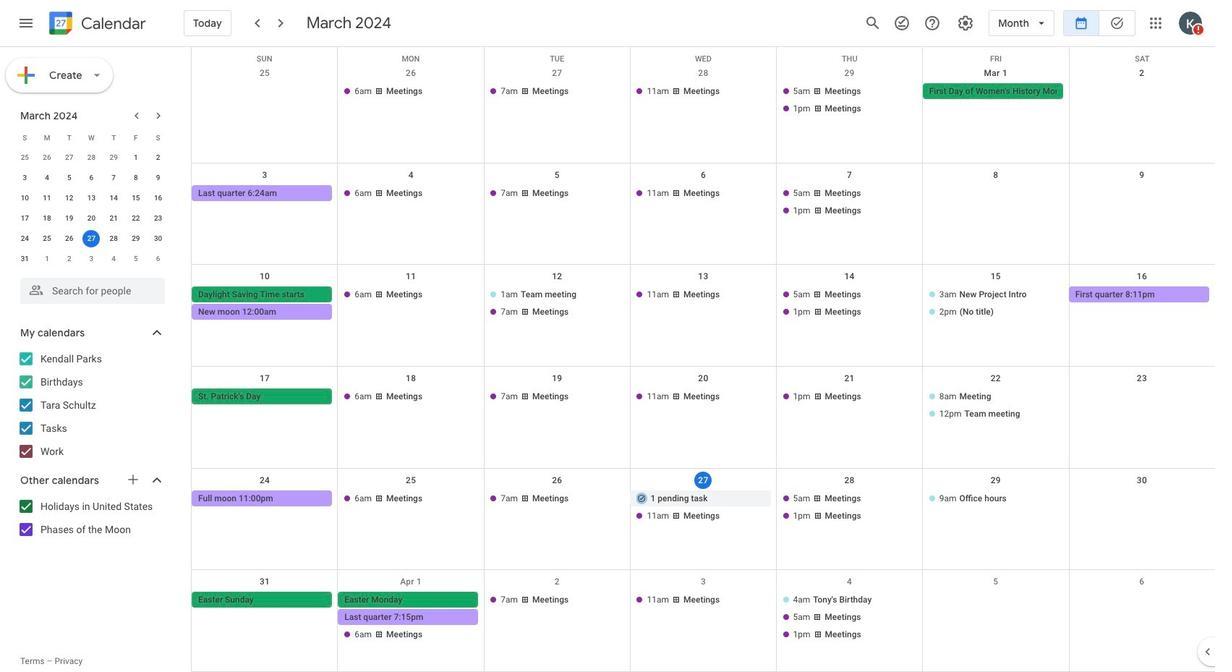 Task type: locate. For each thing, give the bounding box(es) containing it.
4 element
[[38, 169, 56, 187]]

row
[[192, 47, 1216, 64], [192, 62, 1216, 163], [14, 127, 169, 148], [14, 148, 169, 168], [192, 163, 1216, 265], [14, 168, 169, 188], [14, 188, 169, 208], [14, 208, 169, 229], [14, 229, 169, 249], [14, 249, 169, 269], [192, 265, 1216, 367], [192, 367, 1216, 469], [192, 469, 1216, 570], [192, 570, 1216, 672]]

17 element
[[16, 210, 34, 227]]

14 element
[[105, 190, 122, 207]]

february 27 element
[[61, 149, 78, 166]]

april 5 element
[[127, 250, 145, 268]]

30 element
[[149, 230, 167, 247]]

22 element
[[127, 210, 145, 227]]

28 element
[[105, 230, 122, 247]]

Search for people text field
[[29, 278, 156, 304]]

12 element
[[61, 190, 78, 207]]

cell
[[192, 83, 338, 118], [777, 83, 923, 118], [777, 185, 923, 220], [923, 185, 1069, 220], [80, 229, 103, 249], [192, 287, 338, 322], [484, 287, 631, 322], [777, 287, 923, 322], [923, 287, 1069, 322], [923, 389, 1069, 423], [631, 490, 777, 525], [777, 490, 923, 525], [338, 592, 484, 644], [777, 592, 923, 644], [923, 592, 1069, 644], [1069, 592, 1216, 644]]

3 element
[[16, 169, 34, 187]]

8 element
[[127, 169, 145, 187]]

other calendars list
[[3, 495, 179, 541]]

15 element
[[127, 190, 145, 207]]

april 1 element
[[38, 250, 56, 268]]

26 element
[[61, 230, 78, 247]]

february 25 element
[[16, 149, 34, 166]]

None search field
[[0, 272, 179, 304]]

20 element
[[83, 210, 100, 227]]

grid
[[191, 47, 1216, 672]]

row group
[[14, 148, 169, 269]]

main drawer image
[[17, 14, 35, 32]]

heading
[[78, 15, 146, 32]]

april 6 element
[[149, 250, 167, 268]]

13 element
[[83, 190, 100, 207]]

calendar element
[[46, 9, 146, 41]]

2 element
[[149, 149, 167, 166]]

april 3 element
[[83, 250, 100, 268]]



Task type: describe. For each thing, give the bounding box(es) containing it.
31 element
[[16, 250, 34, 268]]

10 element
[[16, 190, 34, 207]]

april 4 element
[[105, 250, 122, 268]]

march 2024 grid
[[14, 127, 169, 269]]

cell inside march 2024 grid
[[80, 229, 103, 249]]

16 element
[[149, 190, 167, 207]]

25 element
[[38, 230, 56, 247]]

19 element
[[61, 210, 78, 227]]

6 element
[[83, 169, 100, 187]]

february 26 element
[[38, 149, 56, 166]]

27, today element
[[83, 230, 100, 247]]

21 element
[[105, 210, 122, 227]]

18 element
[[38, 210, 56, 227]]

february 29 element
[[105, 149, 122, 166]]

29 element
[[127, 230, 145, 247]]

5 element
[[61, 169, 78, 187]]

7 element
[[105, 169, 122, 187]]

my calendars list
[[3, 347, 179, 463]]

add other calendars image
[[126, 472, 140, 487]]

9 element
[[149, 169, 167, 187]]

24 element
[[16, 230, 34, 247]]

settings menu image
[[957, 14, 975, 32]]

february 28 element
[[83, 149, 100, 166]]

heading inside calendar element
[[78, 15, 146, 32]]

11 element
[[38, 190, 56, 207]]

1 element
[[127, 149, 145, 166]]

april 2 element
[[61, 250, 78, 268]]

23 element
[[149, 210, 167, 227]]



Task type: vqa. For each thing, say whether or not it's contained in the screenshot.
"Main drawer" image
yes



